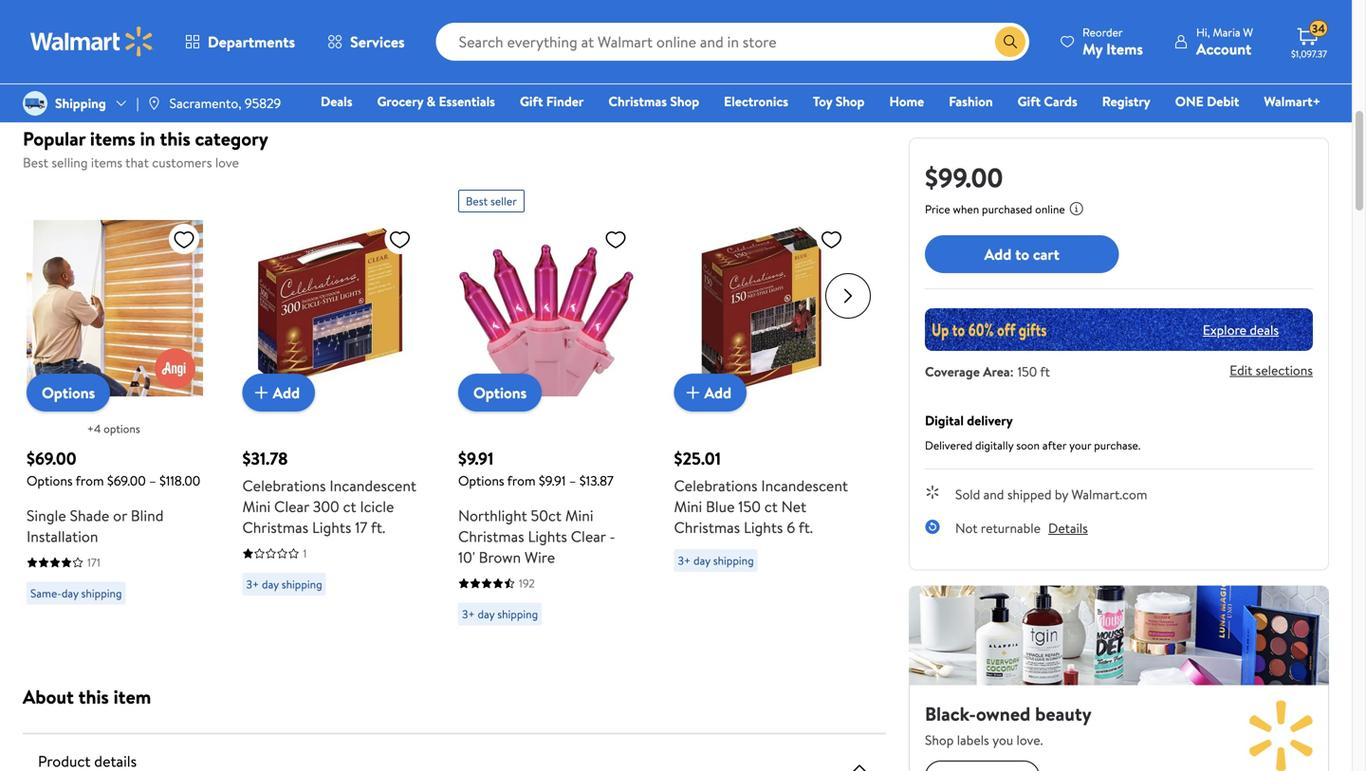 Task type: describe. For each thing, give the bounding box(es) containing it.
add inside button
[[985, 244, 1012, 265]]

:
[[1010, 362, 1014, 381]]

from for $9.91
[[507, 472, 536, 490]]

reorder my items
[[1083, 24, 1143, 59]]

options
[[104, 421, 140, 437]]

$99.00
[[925, 159, 1003, 196]]

toy shop
[[813, 92, 865, 111]]

product details image
[[848, 758, 871, 771]]

walmart image
[[30, 27, 154, 57]]

|
[[136, 94, 139, 112]]

my
[[1083, 38, 1103, 59]]

christmas inside $31.78 celebrations incandescent mini clear 300 ct icicle christmas lights 17 ft.
[[242, 517, 308, 538]]

this inside "popular items in this category best selling items that customers love"
[[160, 125, 190, 152]]

grocery
[[377, 92, 423, 111]]

christmas shop link
[[600, 91, 708, 111]]

add to favorites list, celebrations incandescent mini clear 300 ct icicle christmas lights 17 ft. image
[[389, 228, 411, 251]]

selections
[[1256, 361, 1313, 379]]

in
[[140, 125, 155, 152]]

sacramento,
[[169, 94, 242, 112]]

deals link
[[312, 91, 361, 111]]

same-
[[30, 585, 62, 602]]

toy
[[813, 92, 832, 111]]

lights for $31.78
[[312, 517, 351, 538]]

departments
[[208, 31, 295, 52]]

0 vertical spatial 3+ day shipping
[[678, 553, 754, 569]]

0 vertical spatial 3+
[[678, 553, 691, 569]]

about this item
[[23, 684, 151, 710]]

returnable
[[981, 519, 1041, 538]]

from for $69.00
[[76, 472, 104, 490]]

soon
[[1016, 437, 1040, 454]]

add to cart
[[985, 244, 1060, 265]]

product group containing $69.00
[[27, 182, 203, 633]]

sacramento, 95829
[[169, 94, 281, 112]]

best inside "popular items in this category best selling items that customers love"
[[23, 153, 48, 172]]

sold
[[955, 485, 980, 504]]

$31.78 celebrations incandescent mini clear 300 ct icicle christmas lights 17 ft.
[[242, 447, 416, 538]]

net
[[781, 496, 807, 517]]

deals
[[1250, 320, 1279, 339]]

1 horizontal spatial 3+
[[462, 606, 475, 622]]

$1,097.37
[[1291, 47, 1327, 60]]

+4 options
[[87, 421, 140, 437]]

hi, maria w account
[[1196, 24, 1253, 59]]

options link for northlight 50ct mini christmas lights clear - 10' brown wire image
[[458, 374, 542, 412]]

gift finder
[[520, 92, 584, 111]]

lights for $25.01
[[744, 517, 783, 538]]

1 horizontal spatial 150
[[1018, 362, 1037, 381]]

and
[[984, 485, 1004, 504]]

digital delivery delivered digitally soon after your purchase.
[[925, 411, 1141, 454]]

0 horizontal spatial this
[[78, 684, 109, 710]]

1 vertical spatial items
[[91, 153, 122, 172]]

walmart+
[[1264, 92, 1321, 111]]

add to favorites list, celebrations incandescent mini blue 150 ct net christmas lights 6 ft. image
[[820, 228, 843, 251]]

selling
[[52, 153, 88, 172]]

christmas right finder
[[609, 92, 667, 111]]

0 horizontal spatial $9.91
[[458, 447, 494, 471]]

add to cart image for $25.01
[[682, 381, 704, 404]]

$31.78
[[242, 447, 288, 471]]

electronics
[[724, 92, 789, 111]]

incandescent for $25.01
[[761, 475, 848, 496]]

options up +4
[[42, 382, 95, 403]]

gift finder link
[[511, 91, 592, 111]]

delivery
[[967, 411, 1013, 430]]

50ct
[[531, 505, 562, 526]]

1 vertical spatial 3+
[[246, 576, 259, 593]]

seller
[[491, 193, 517, 209]]

shop for christmas shop
[[670, 92, 699, 111]]

ct for $25.01
[[764, 496, 778, 517]]

search icon image
[[1003, 34, 1018, 49]]

popular
[[23, 125, 86, 152]]

delivered
[[925, 437, 973, 454]]

grocery & essentials
[[377, 92, 495, 111]]

one debit link
[[1167, 91, 1248, 111]]

$25.01 celebrations incandescent mini blue 150 ct net christmas lights 6 ft.
[[674, 447, 848, 538]]

brown
[[479, 547, 521, 568]]

add for $25.01
[[704, 382, 732, 403]]

maria
[[1213, 24, 1241, 40]]

installation
[[27, 526, 98, 547]]

shop for toy shop
[[836, 92, 865, 111]]

add to favorites list, single shade or blind installation image
[[173, 228, 195, 251]]

digitally
[[975, 437, 1014, 454]]

$25.01
[[674, 447, 721, 471]]

10'
[[458, 547, 475, 568]]

171
[[87, 555, 100, 571]]

mini for $31.78
[[242, 496, 271, 517]]

digital
[[925, 411, 964, 430]]

purchased
[[982, 201, 1033, 217]]

sold and shipped by walmart.com
[[955, 485, 1148, 504]]

192
[[519, 575, 535, 592]]

debit
[[1207, 92, 1239, 111]]

– for $69.00
[[149, 472, 156, 490]]

finder
[[546, 92, 584, 111]]

reorder
[[1083, 24, 1123, 40]]

details button
[[1048, 519, 1088, 538]]

legal information image
[[1069, 201, 1084, 216]]

34
[[1312, 21, 1325, 37]]

1 vertical spatial $69.00
[[107, 472, 146, 490]]

shipped
[[1007, 485, 1052, 504]]

northlight 50ct mini christmas lights clear - 10' brown wire
[[458, 505, 615, 568]]

6
[[787, 517, 795, 538]]

&
[[427, 92, 436, 111]]

account
[[1196, 38, 1252, 59]]

online
[[1035, 201, 1065, 217]]

customers
[[152, 153, 212, 172]]

add for $31.78
[[273, 382, 300, 403]]

ft. for $25.01
[[799, 517, 813, 538]]

1 vertical spatial 3+ day shipping
[[246, 576, 322, 593]]

details
[[1048, 519, 1088, 538]]

gift cards
[[1018, 92, 1078, 111]]



Task type: vqa. For each thing, say whether or not it's contained in the screenshot.
maria
yes



Task type: locate. For each thing, give the bounding box(es) containing it.
services
[[350, 31, 405, 52]]

from up shade
[[76, 472, 104, 490]]

2 from from the left
[[507, 472, 536, 490]]

lights
[[312, 517, 351, 538], [744, 517, 783, 538], [528, 526, 567, 547]]

Search search field
[[436, 23, 1030, 61]]

gift
[[520, 92, 543, 111], [1018, 92, 1041, 111]]

celebrations inside $25.01 celebrations incandescent mini blue 150 ct net christmas lights 6 ft.
[[674, 475, 758, 496]]

departments button
[[169, 19, 311, 65]]

celebrations inside $31.78 celebrations incandescent mini clear 300 ct icicle christmas lights 17 ft.
[[242, 475, 326, 496]]

3+ day shipping
[[678, 553, 754, 569], [246, 576, 322, 593], [462, 606, 538, 622]]

$9.91 up northlight
[[458, 447, 494, 471]]

0 horizontal spatial $69.00
[[27, 447, 76, 471]]

from inside $9.91 options from $9.91 – $13.87
[[507, 472, 536, 490]]

1 ct from the left
[[343, 496, 356, 517]]

clear inside northlight 50ct mini christmas lights clear - 10' brown wire
[[571, 526, 606, 547]]

from inside $69.00 options from $69.00 – $118.00
[[76, 472, 104, 490]]

fashion
[[949, 92, 993, 111]]

celebrations down $31.78
[[242, 475, 326, 496]]

celebrations for $31.78
[[242, 475, 326, 496]]

1 horizontal spatial celebrations
[[674, 475, 758, 496]]

product group
[[27, 182, 203, 633], [242, 182, 419, 633], [458, 182, 635, 633], [674, 182, 851, 633]]

4 product group from the left
[[674, 182, 851, 633]]

1 horizontal spatial mini
[[565, 505, 593, 526]]

christmas left wire
[[458, 526, 524, 547]]

hi,
[[1196, 24, 1210, 40]]

add to cart button
[[925, 235, 1119, 273]]

mini right 50ct
[[565, 505, 593, 526]]

1 vertical spatial $9.91
[[539, 472, 566, 490]]

1 horizontal spatial gift
[[1018, 92, 1041, 111]]

2 gift from the left
[[1018, 92, 1041, 111]]

2 incandescent from the left
[[761, 475, 848, 496]]

2 add to cart image from the left
[[682, 381, 704, 404]]

0 horizontal spatial 3+ day shipping
[[246, 576, 322, 593]]

1 horizontal spatial –
[[569, 472, 576, 490]]

gift left cards
[[1018, 92, 1041, 111]]

christmas inside northlight 50ct mini christmas lights clear - 10' brown wire
[[458, 526, 524, 547]]

0 horizontal spatial lights
[[312, 517, 351, 538]]

grocery & essentials link
[[369, 91, 504, 111]]

1 horizontal spatial this
[[160, 125, 190, 152]]

– left $118.00
[[149, 472, 156, 490]]

1 add to cart image from the left
[[250, 381, 273, 404]]

1 horizontal spatial add to cart image
[[682, 381, 704, 404]]

add button up $31.78
[[242, 374, 315, 412]]

ft
[[1040, 362, 1050, 381]]

1 horizontal spatial $69.00
[[107, 472, 146, 490]]

add up $31.78
[[273, 382, 300, 403]]

0 horizontal spatial add to cart image
[[250, 381, 273, 404]]

$9.91 up 50ct
[[539, 472, 566, 490]]

incandescent up 6 at the bottom
[[761, 475, 848, 496]]

1 gift from the left
[[520, 92, 543, 111]]

– inside $69.00 options from $69.00 – $118.00
[[149, 472, 156, 490]]

0 horizontal spatial celebrations
[[242, 475, 326, 496]]

 image
[[23, 91, 47, 116]]

1 horizontal spatial ct
[[764, 496, 778, 517]]

1 vertical spatial 150
[[738, 496, 761, 517]]

– for $9.91
[[569, 472, 576, 490]]

explore deals
[[1203, 320, 1279, 339]]

2 horizontal spatial mini
[[674, 496, 702, 517]]

incandescent
[[330, 475, 416, 496], [761, 475, 848, 496]]

one debit
[[1175, 92, 1239, 111]]

1 options link from the left
[[27, 374, 110, 412]]

0 vertical spatial best
[[23, 153, 48, 172]]

add to cart image up $31.78
[[250, 381, 273, 404]]

0 vertical spatial items
[[90, 125, 136, 152]]

gift for gift finder
[[520, 92, 543, 111]]

300
[[313, 496, 339, 517]]

2 ft. from the left
[[799, 517, 813, 538]]

ft. right 17
[[371, 517, 385, 538]]

ct inside $31.78 celebrations incandescent mini clear 300 ct icicle christmas lights 17 ft.
[[343, 496, 356, 517]]

options inside $69.00 options from $69.00 – $118.00
[[27, 472, 73, 490]]

single
[[27, 505, 66, 526]]

1 horizontal spatial $9.91
[[539, 472, 566, 490]]

150 inside $25.01 celebrations incandescent mini blue 150 ct net christmas lights 6 ft.
[[738, 496, 761, 517]]

lights up "192"
[[528, 526, 567, 547]]

1 horizontal spatial add
[[704, 382, 732, 403]]

incandescent inside $31.78 celebrations incandescent mini clear 300 ct icicle christmas lights 17 ft.
[[330, 475, 416, 496]]

gift cards link
[[1009, 91, 1086, 111]]

clear inside $31.78 celebrations incandescent mini clear 300 ct icicle christmas lights 17 ft.
[[274, 496, 309, 517]]

– inside $9.91 options from $9.91 – $13.87
[[569, 472, 576, 490]]

1 horizontal spatial 3+ day shipping
[[462, 606, 538, 622]]

mini inside $25.01 celebrations incandescent mini blue 150 ct net christmas lights 6 ft.
[[674, 496, 702, 517]]

0 vertical spatial 150
[[1018, 362, 1037, 381]]

0 horizontal spatial incandescent
[[330, 475, 416, 496]]

or
[[113, 505, 127, 526]]

add to cart image for $31.78
[[250, 381, 273, 404]]

lights inside $31.78 celebrations incandescent mini clear 300 ct icicle christmas lights 17 ft.
[[312, 517, 351, 538]]

2 shop from the left
[[836, 92, 865, 111]]

price when purchased online
[[925, 201, 1065, 217]]

walmart+ link
[[1256, 91, 1329, 111]]

add button for $25.01
[[674, 374, 747, 412]]

add button for $31.78
[[242, 374, 315, 412]]

that
[[125, 153, 149, 172]]

1 horizontal spatial options link
[[458, 374, 542, 412]]

options up northlight
[[458, 472, 504, 490]]

0 horizontal spatial mini
[[242, 496, 271, 517]]

2 horizontal spatial add
[[985, 244, 1012, 265]]

lights inside northlight 50ct mini christmas lights clear - 10' brown wire
[[528, 526, 567, 547]]

mini for $25.01
[[674, 496, 702, 517]]

category
[[195, 125, 268, 152]]

registry
[[1102, 92, 1151, 111]]

ft. inside $25.01 celebrations incandescent mini blue 150 ct net christmas lights 6 ft.
[[799, 517, 813, 538]]

best seller
[[466, 193, 517, 209]]

0 horizontal spatial 3+
[[246, 576, 259, 593]]

clear left 300
[[274, 496, 309, 517]]

single shade or blind installation
[[27, 505, 164, 547]]

edit selections
[[1230, 361, 1313, 379]]

product group containing $31.78
[[242, 182, 419, 633]]

ct
[[343, 496, 356, 517], [764, 496, 778, 517]]

blue
[[706, 496, 735, 517]]

add left to
[[985, 244, 1012, 265]]

0 horizontal spatial gift
[[520, 92, 543, 111]]

$69.00 up or
[[107, 472, 146, 490]]

2 vertical spatial 3+
[[462, 606, 475, 622]]

registry link
[[1094, 91, 1159, 111]]

0 horizontal spatial add button
[[242, 374, 315, 412]]

single shade or blind installation image
[[27, 220, 203, 397]]

not
[[955, 519, 978, 538]]

ct inside $25.01 celebrations incandescent mini blue 150 ct net christmas lights 6 ft.
[[764, 496, 778, 517]]

150 right :
[[1018, 362, 1037, 381]]

essentials
[[439, 92, 495, 111]]

coverage area : 150 ft
[[925, 362, 1050, 381]]

one
[[1175, 92, 1204, 111]]

mini inside $31.78 celebrations incandescent mini clear 300 ct icicle christmas lights 17 ft.
[[242, 496, 271, 517]]

0 horizontal spatial 150
[[738, 496, 761, 517]]

product group containing $25.01
[[674, 182, 851, 633]]

celebrations incandescent mini blue 150 ct net christmas lights 6 ft. image
[[674, 220, 851, 397]]

0 vertical spatial this
[[160, 125, 190, 152]]

add to favorites list, northlight 50ct mini christmas lights clear - 10' brown wire image
[[604, 228, 627, 251]]

ct right 300
[[343, 496, 356, 517]]

shipping
[[713, 553, 754, 569], [282, 576, 322, 593], [81, 585, 122, 602], [497, 606, 538, 622]]

gift left finder
[[520, 92, 543, 111]]

wire
[[525, 547, 555, 568]]

electronics link
[[716, 91, 797, 111]]

add up $25.01 in the bottom of the page
[[704, 382, 732, 403]]

+4
[[87, 421, 101, 437]]

0 horizontal spatial options link
[[27, 374, 110, 412]]

$9.91 options from $9.91 – $13.87
[[458, 447, 614, 490]]

2 options link from the left
[[458, 374, 542, 412]]

shipping down '1'
[[282, 576, 322, 593]]

0 vertical spatial $9.91
[[458, 447, 494, 471]]

item
[[113, 684, 151, 710]]

northlight 50ct mini christmas lights clear - 10' brown wire image
[[458, 220, 635, 397]]

3+ day shipping down '1'
[[246, 576, 322, 593]]

best inside product group
[[466, 193, 488, 209]]

clear left -
[[571, 526, 606, 547]]

1 ft. from the left
[[371, 517, 385, 538]]

best left seller on the top left of page
[[466, 193, 488, 209]]

shipping down "192"
[[497, 606, 538, 622]]

shipping down blue at bottom
[[713, 553, 754, 569]]

1 horizontal spatial shop
[[836, 92, 865, 111]]

0 horizontal spatial shop
[[670, 92, 699, 111]]

shop
[[670, 92, 699, 111], [836, 92, 865, 111]]

ft. right 6 at the bottom
[[799, 517, 813, 538]]

0 horizontal spatial add
[[273, 382, 300, 403]]

gift for gift cards
[[1018, 92, 1041, 111]]

walmart.com
[[1072, 485, 1148, 504]]

1 vertical spatial best
[[466, 193, 488, 209]]

150 right blue at bottom
[[738, 496, 761, 517]]

up to sixty percent off deals. shop now. image
[[925, 308, 1313, 351]]

to
[[1015, 244, 1030, 265]]

0 horizontal spatial ct
[[343, 496, 356, 517]]

christmas down $25.01 in the bottom of the page
[[674, 517, 740, 538]]

ft. for $31.78
[[371, 517, 385, 538]]

best down popular
[[23, 153, 48, 172]]

1
[[303, 546, 307, 562]]

3+ day shipping down blue at bottom
[[678, 553, 754, 569]]

2 horizontal spatial lights
[[744, 517, 783, 538]]

$9.91
[[458, 447, 494, 471], [539, 472, 566, 490]]

same-day shipping
[[30, 585, 122, 602]]

1 horizontal spatial clear
[[571, 526, 606, 547]]

this left item
[[78, 684, 109, 710]]

0 horizontal spatial clear
[[274, 496, 309, 517]]

2 horizontal spatial 3+
[[678, 553, 691, 569]]

this
[[160, 125, 190, 152], [78, 684, 109, 710]]

2 product group from the left
[[242, 182, 419, 633]]

1 vertical spatial clear
[[571, 526, 606, 547]]

1 celebrations from the left
[[242, 475, 326, 496]]

price
[[925, 201, 950, 217]]

0 vertical spatial $69.00
[[27, 447, 76, 471]]

options
[[42, 382, 95, 403], [473, 382, 527, 403], [27, 472, 73, 490], [458, 472, 504, 490]]

from
[[76, 472, 104, 490], [507, 472, 536, 490]]

fashion link
[[940, 91, 1002, 111]]

celebrations for $25.01
[[674, 475, 758, 496]]

area
[[983, 362, 1010, 381]]

christmas up '1'
[[242, 517, 308, 538]]

95829
[[245, 94, 281, 112]]

$13.87
[[579, 472, 614, 490]]

add button up $25.01 in the bottom of the page
[[674, 374, 747, 412]]

1 horizontal spatial from
[[507, 472, 536, 490]]

mini down $31.78
[[242, 496, 271, 517]]

from up 50ct
[[507, 472, 536, 490]]

– left $13.87
[[569, 472, 576, 490]]

0 horizontal spatial from
[[76, 472, 104, 490]]

ct left net
[[764, 496, 778, 517]]

3+ day shipping down "192"
[[462, 606, 538, 622]]

3+
[[678, 553, 691, 569], [246, 576, 259, 593], [462, 606, 475, 622]]

1 product group from the left
[[27, 182, 203, 633]]

2 add button from the left
[[674, 374, 747, 412]]

items up that
[[90, 125, 136, 152]]

add to cart image
[[250, 381, 273, 404], [682, 381, 704, 404]]

1 from from the left
[[76, 472, 104, 490]]

purchase.
[[1094, 437, 1141, 454]]

mini left blue at bottom
[[674, 496, 702, 517]]

lights inside $25.01 celebrations incandescent mini blue 150 ct net christmas lights 6 ft.
[[744, 517, 783, 538]]

product group containing $9.91
[[458, 182, 635, 633]]

2 ct from the left
[[764, 496, 778, 517]]

your
[[1069, 437, 1091, 454]]

incandescent up 17
[[330, 475, 416, 496]]

options link for single shade or blind installation image
[[27, 374, 110, 412]]

coverage
[[925, 362, 980, 381]]

icicle
[[360, 496, 394, 517]]

day
[[694, 553, 710, 569], [262, 576, 279, 593], [62, 585, 78, 602], [478, 606, 495, 622]]

add
[[985, 244, 1012, 265], [273, 382, 300, 403], [704, 382, 732, 403]]

ft. inside $31.78 celebrations incandescent mini clear 300 ct icicle christmas lights 17 ft.
[[371, 517, 385, 538]]

1 horizontal spatial ft.
[[799, 517, 813, 538]]

1 horizontal spatial best
[[466, 193, 488, 209]]

this up customers
[[160, 125, 190, 152]]

options up single
[[27, 472, 73, 490]]

ct for $31.78
[[343, 496, 356, 517]]

Walmart Site-Wide search field
[[436, 23, 1030, 61]]

17
[[355, 517, 368, 538]]

2 horizontal spatial 3+ day shipping
[[678, 553, 754, 569]]

lights left 17
[[312, 517, 351, 538]]

0 horizontal spatial best
[[23, 153, 48, 172]]

incandescent for $31.78
[[330, 475, 416, 496]]

150
[[1018, 362, 1037, 381], [738, 496, 761, 517]]

options link up $9.91 options from $9.91 – $13.87 on the left bottom
[[458, 374, 542, 412]]

1 horizontal spatial lights
[[528, 526, 567, 547]]

explore
[[1203, 320, 1247, 339]]

0 horizontal spatial –
[[149, 472, 156, 490]]

lights left 6 at the bottom
[[744, 517, 783, 538]]

love
[[215, 153, 239, 172]]

shipping down 171
[[81, 585, 122, 602]]

options link up +4
[[27, 374, 110, 412]]

w
[[1243, 24, 1253, 40]]

$118.00
[[159, 472, 200, 490]]

shipping
[[55, 94, 106, 112]]

1 add button from the left
[[242, 374, 315, 412]]

incandescent inside $25.01 celebrations incandescent mini blue 150 ct net christmas lights 6 ft.
[[761, 475, 848, 496]]

1 – from the left
[[149, 472, 156, 490]]

popular items in this category best selling items that customers love
[[23, 125, 268, 172]]

0 vertical spatial clear
[[274, 496, 309, 517]]

1 horizontal spatial add button
[[674, 374, 747, 412]]

not returnable details
[[955, 519, 1088, 538]]

3 product group from the left
[[458, 182, 635, 633]]

next slide for popular items in this category list image
[[825, 273, 871, 319]]

1 vertical spatial this
[[78, 684, 109, 710]]

$69.00 up single
[[27, 447, 76, 471]]

deals
[[321, 92, 352, 111]]

shade
[[70, 505, 109, 526]]

0 horizontal spatial ft.
[[371, 517, 385, 538]]

add to cart image up $25.01 in the bottom of the page
[[682, 381, 704, 404]]

items left that
[[91, 153, 122, 172]]

2 – from the left
[[569, 472, 576, 490]]

mini inside northlight 50ct mini christmas lights clear - 10' brown wire
[[565, 505, 593, 526]]

options inside $9.91 options from $9.91 – $13.87
[[458, 472, 504, 490]]

2 celebrations from the left
[[674, 475, 758, 496]]

options up $9.91 options from $9.91 – $13.87 on the left bottom
[[473, 382, 527, 403]]

shop right toy
[[836, 92, 865, 111]]

celebrations down $25.01 in the bottom of the page
[[674, 475, 758, 496]]

2 vertical spatial 3+ day shipping
[[462, 606, 538, 622]]

1 horizontal spatial incandescent
[[761, 475, 848, 496]]

shop left electronics
[[670, 92, 699, 111]]

celebrations incandescent mini clear 300 ct icicle christmas lights 17 ft. image
[[242, 220, 419, 397]]

1 incandescent from the left
[[330, 475, 416, 496]]

home link
[[881, 91, 933, 111]]

1 shop from the left
[[670, 92, 699, 111]]

clear
[[274, 496, 309, 517], [571, 526, 606, 547]]

cart
[[1033, 244, 1060, 265]]

northlight
[[458, 505, 527, 526]]

 image
[[147, 96, 162, 111]]

mini
[[242, 496, 271, 517], [674, 496, 702, 517], [565, 505, 593, 526]]

christmas inside $25.01 celebrations incandescent mini blue 150 ct net christmas lights 6 ft.
[[674, 517, 740, 538]]



